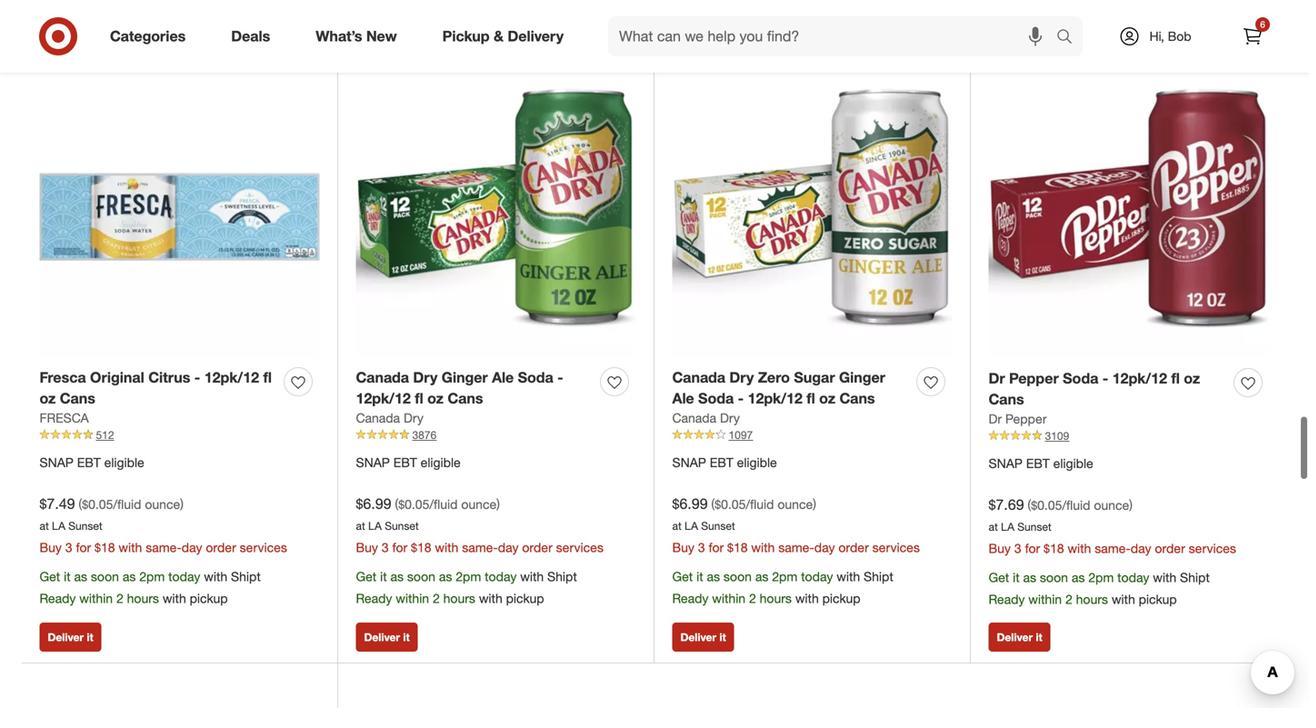 Task type: locate. For each thing, give the bounding box(es) containing it.
0 horizontal spatial canada dry link
[[356, 409, 424, 427]]

eligible for ginger
[[421, 455, 461, 471]]

canada dry link for soda
[[672, 409, 740, 427]]

-
[[194, 369, 200, 387], [558, 369, 563, 387], [1103, 370, 1109, 387], [738, 390, 744, 407]]

for
[[76, 540, 91, 556], [392, 540, 407, 556], [709, 540, 724, 556], [1025, 541, 1040, 557]]

/fluid down 1097
[[746, 496, 774, 512]]

1097
[[729, 428, 753, 442]]

la for canada dry zero sugar ginger ale soda - 12pk/12 fl oz cans
[[685, 519, 698, 533]]

1 vertical spatial pepper
[[1006, 411, 1047, 427]]

$0.05 right the $7.69
[[1031, 497, 1062, 513]]

with inside $7.49 ( $0.05 /fluid ounce ) at la sunset buy 3 for $18 with same-day order services
[[119, 540, 142, 556]]

soda up the 3876 link
[[518, 369, 554, 387]]

- right citrus
[[194, 369, 200, 387]]

/fluid
[[113, 496, 141, 512], [430, 496, 458, 512], [746, 496, 774, 512], [1062, 497, 1091, 513]]

snap ebt eligible down 1097
[[672, 455, 777, 471]]

snap
[[40, 455, 74, 471], [356, 455, 390, 471], [672, 455, 706, 471], [989, 456, 1023, 471]]

$18 for dr pepper soda - 12pk/12 fl oz cans
[[1044, 541, 1064, 557]]

2 dr from the top
[[989, 411, 1002, 427]]

fresca original citrus - 12pk/12 fl oz cans link
[[40, 367, 277, 409]]

canada for 12pk/12's canada dry link
[[356, 410, 400, 426]]

day inside "$7.69 ( $0.05 /fluid ounce ) at la sunset buy 3 for $18 with same-day order services"
[[1131, 541, 1152, 557]]

for inside "$7.69 ( $0.05 /fluid ounce ) at la sunset buy 3 for $18 with same-day order services"
[[1025, 541, 1040, 557]]

order inside "$7.69 ( $0.05 /fluid ounce ) at la sunset buy 3 for $18 with same-day order services"
[[1155, 541, 1185, 557]]

fresca original citrus - 12pk/12 fl oz cans image
[[40, 77, 320, 357], [40, 77, 320, 357]]

6
[[1260, 19, 1266, 30]]

day for canada dry ginger ale soda - 12pk/12 fl oz cans
[[498, 540, 519, 556]]

order for canada dry ginger ale soda - 12pk/12 fl oz cans
[[522, 540, 553, 556]]

dry for canada dry zero sugar ginger ale soda - 12pk/12 fl oz cans link at right bottom
[[730, 369, 754, 387]]

canada dry up the 3876
[[356, 410, 424, 426]]

dr inside dr pepper soda - 12pk/12 fl oz cans
[[989, 370, 1005, 387]]

canada dry zero sugar ginger ale soda - 12pk/12 fl oz cans image
[[672, 77, 952, 357], [672, 77, 952, 357]]

dr inside "dr pepper" link
[[989, 411, 1002, 427]]

ounce inside "$7.69 ( $0.05 /fluid ounce ) at la sunset buy 3 for $18 with same-day order services"
[[1094, 497, 1129, 513]]

same- for zero
[[779, 540, 815, 556]]

shipt
[[231, 569, 261, 585], [547, 569, 577, 585], [864, 569, 894, 585], [1180, 570, 1210, 586]]

) down '3109' link
[[1129, 497, 1133, 513]]

buy inside $7.49 ( $0.05 /fluid ounce ) at la sunset buy 3 for $18 with same-day order services
[[40, 540, 62, 556]]

1 canada dry link from the left
[[356, 409, 424, 427]]

buy for dr pepper soda - 12pk/12 fl oz cans
[[989, 541, 1011, 557]]

ginger up the 3876 link
[[442, 369, 488, 387]]

/fluid for soda
[[1062, 497, 1091, 513]]

canada dry link up the 3876
[[356, 409, 424, 427]]

12pk/12 inside dr pepper soda - 12pk/12 fl oz cans
[[1113, 370, 1167, 387]]

( inside $7.49 ( $0.05 /fluid ounce ) at la sunset buy 3 for $18 with same-day order services
[[79, 496, 82, 512]]

1 horizontal spatial ale
[[672, 390, 694, 407]]

oz inside fresca original citrus - 12pk/12 fl oz cans
[[40, 390, 56, 407]]

get for fresca original citrus - 12pk/12 fl oz cans
[[40, 569, 60, 585]]

today for canada dry ginger ale soda - 12pk/12 fl oz cans
[[485, 569, 517, 585]]

2pm for citrus
[[139, 569, 165, 585]]

$0.05 down 1097
[[715, 496, 746, 512]]

get
[[40, 569, 60, 585], [356, 569, 377, 585], [672, 569, 693, 585], [989, 570, 1009, 586]]

ginger right sugar
[[839, 369, 885, 387]]

hours for soda
[[1076, 592, 1108, 608]]

fresca
[[40, 369, 86, 387]]

fl inside dr pepper soda - 12pk/12 fl oz cans
[[1171, 370, 1180, 387]]

eligible down 512 at left
[[104, 455, 144, 471]]

canada
[[356, 369, 409, 387], [672, 369, 726, 387], [356, 410, 400, 426], [672, 410, 717, 426]]

ounce inside $7.49 ( $0.05 /fluid ounce ) at la sunset buy 3 for $18 with same-day order services
[[145, 496, 180, 512]]

0 horizontal spatial canada dry
[[356, 410, 424, 426]]

canada for canada dry zero sugar ginger ale soda - 12pk/12 fl oz cans link at right bottom
[[672, 369, 726, 387]]

dry inside canada dry zero sugar ginger ale soda - 12pk/12 fl oz cans
[[730, 369, 754, 387]]

dr pepper soda - 12pk/12 fl oz cans
[[989, 370, 1200, 408]]

fl inside canada dry ginger ale soda - 12pk/12 fl oz cans
[[415, 390, 423, 407]]

pepper
[[1009, 370, 1059, 387], [1006, 411, 1047, 427]]

1 $6.99 ( $0.05 /fluid ounce ) at la sunset buy 3 for $18 with same-day order services from the left
[[356, 495, 604, 556]]

pickup for dr pepper soda - 12pk/12 fl oz cans
[[1139, 592, 1177, 608]]

512 link
[[40, 427, 320, 443]]

ginger
[[442, 369, 488, 387], [839, 369, 885, 387]]

sunset
[[68, 519, 102, 533], [385, 519, 419, 533], [701, 519, 735, 533], [1018, 520, 1052, 534]]

day
[[182, 540, 202, 556], [498, 540, 519, 556], [815, 540, 835, 556], [1131, 541, 1152, 557]]

canada dry link
[[356, 409, 424, 427], [672, 409, 740, 427]]

today for dr pepper soda - 12pk/12 fl oz cans
[[1118, 570, 1150, 586]]

) for ginger
[[497, 496, 500, 512]]

search
[[1048, 29, 1092, 47]]

day inside $7.49 ( $0.05 /fluid ounce ) at la sunset buy 3 for $18 with same-day order services
[[182, 540, 202, 556]]

eligible for citrus
[[104, 455, 144, 471]]

ale
[[492, 369, 514, 387], [672, 390, 694, 407]]

canada dry zero sugar ginger ale soda - 12pk/12 fl oz cans
[[672, 369, 885, 407]]

0 horizontal spatial soda
[[518, 369, 554, 387]]

ebt down the 3876
[[393, 455, 417, 471]]

dr pepper soda - 12pk/12 fl oz cans link
[[989, 368, 1227, 410]]

) down "1097" link
[[813, 496, 816, 512]]

get it as soon as 2pm today with shipt ready within 2 hours with pickup for citrus
[[40, 569, 261, 607]]

What can we help you find? suggestions appear below search field
[[608, 16, 1061, 56]]

$0.05 right $7.49
[[82, 496, 113, 512]]

1 vertical spatial dr
[[989, 411, 1002, 427]]

12pk/12 inside fresca original citrus - 12pk/12 fl oz cans
[[204, 369, 259, 387]]

0 horizontal spatial $6.99
[[356, 495, 391, 513]]

0 horizontal spatial ale
[[492, 369, 514, 387]]

2pm
[[139, 569, 165, 585], [456, 569, 481, 585], [772, 569, 798, 585], [1089, 570, 1114, 586]]

$6.99 ( $0.05 /fluid ounce ) at la sunset buy 3 for $18 with same-day order services
[[356, 495, 604, 556], [672, 495, 920, 556]]

deliver
[[48, 26, 84, 40], [364, 26, 400, 40], [681, 26, 717, 40], [997, 26, 1033, 40], [48, 631, 84, 644], [364, 631, 400, 644], [681, 631, 717, 644], [997, 631, 1033, 644]]

$0.05 for fresca original citrus - 12pk/12 fl oz cans
[[82, 496, 113, 512]]

dry for 12pk/12's canada dry link
[[404, 410, 424, 426]]

snap ebt eligible for fresca original citrus - 12pk/12 fl oz cans
[[40, 455, 144, 471]]

same-
[[146, 540, 182, 556], [462, 540, 498, 556], [779, 540, 815, 556], [1095, 541, 1131, 557]]

snap ebt eligible
[[40, 455, 144, 471], [356, 455, 461, 471], [672, 455, 777, 471], [989, 456, 1094, 471]]

1 horizontal spatial ginger
[[839, 369, 885, 387]]

original
[[90, 369, 144, 387]]

$18 for canada dry ginger ale soda - 12pk/12 fl oz cans
[[411, 540, 431, 556]]

dr up the $7.69
[[989, 411, 1002, 427]]

12pk/12
[[204, 369, 259, 387], [1113, 370, 1167, 387], [356, 390, 411, 407], [748, 390, 803, 407]]

$0.05
[[82, 496, 113, 512], [398, 496, 430, 512], [715, 496, 746, 512], [1031, 497, 1062, 513]]

fl
[[263, 369, 272, 387], [1171, 370, 1180, 387], [415, 390, 423, 407], [807, 390, 815, 407]]

/fluid inside "$7.69 ( $0.05 /fluid ounce ) at la sunset buy 3 for $18 with same-day order services"
[[1062, 497, 1091, 513]]

$18
[[95, 540, 115, 556], [411, 540, 431, 556], [727, 540, 748, 556], [1044, 541, 1064, 557]]

soda up 3109
[[1063, 370, 1099, 387]]

canada dry ginger ale soda - 12pk/12 fl oz cans image
[[356, 77, 636, 357], [356, 77, 636, 357]]

$0.05 inside "$7.69 ( $0.05 /fluid ounce ) at la sunset buy 3 for $18 with same-day order services"
[[1031, 497, 1062, 513]]

2 horizontal spatial soda
[[1063, 370, 1099, 387]]

categories
[[110, 27, 186, 45]]

) inside "$7.69 ( $0.05 /fluid ounce ) at la sunset buy 3 for $18 with same-day order services"
[[1129, 497, 1133, 513]]

/fluid for zero
[[746, 496, 774, 512]]

with
[[119, 540, 142, 556], [435, 540, 459, 556], [751, 540, 775, 556], [1068, 541, 1091, 557], [204, 569, 227, 585], [520, 569, 544, 585], [837, 569, 860, 585], [1153, 570, 1177, 586], [163, 591, 186, 607], [479, 591, 503, 607], [795, 591, 819, 607], [1112, 592, 1135, 608]]

ounce down "1097" link
[[778, 496, 813, 512]]

1 horizontal spatial $6.99 ( $0.05 /fluid ounce ) at la sunset buy 3 for $18 with same-day order services
[[672, 495, 920, 556]]

order
[[206, 540, 236, 556], [522, 540, 553, 556], [839, 540, 869, 556], [1155, 541, 1185, 557]]

sunset inside $7.49 ( $0.05 /fluid ounce ) at la sunset buy 3 for $18 with same-day order services
[[68, 519, 102, 533]]

fresca
[[40, 410, 89, 426]]

canada dry
[[356, 410, 424, 426], [672, 410, 740, 426]]

within for dr pepper soda - 12pk/12 fl oz cans
[[1029, 592, 1062, 608]]

pepper up 3109
[[1006, 411, 1047, 427]]

hours
[[127, 591, 159, 607], [443, 591, 475, 607], [760, 591, 792, 607], [1076, 592, 1108, 608]]

- up '3109' link
[[1103, 370, 1109, 387]]

sunset for canada dry ginger ale soda - 12pk/12 fl oz cans
[[385, 519, 419, 533]]

pepper up the dr pepper
[[1009, 370, 1059, 387]]

/fluid right the $7.69
[[1062, 497, 1091, 513]]

today for fresca original citrus - 12pk/12 fl oz cans
[[168, 569, 200, 585]]

1097 link
[[672, 427, 952, 443]]

(
[[79, 496, 82, 512], [395, 496, 398, 512], [711, 496, 715, 512], [1028, 497, 1031, 513]]

snap ebt eligible down 512 at left
[[40, 455, 144, 471]]

cans up fresca
[[60, 390, 95, 407]]

$18 for fresca original citrus - 12pk/12 fl oz cans
[[95, 540, 115, 556]]

same- for ginger
[[462, 540, 498, 556]]

cans
[[60, 390, 95, 407], [448, 390, 483, 407], [840, 390, 875, 407], [989, 391, 1024, 408]]

snap for canada dry ginger ale soda - 12pk/12 fl oz cans
[[356, 455, 390, 471]]

ale inside canada dry ginger ale soda - 12pk/12 fl oz cans
[[492, 369, 514, 387]]

soon
[[91, 569, 119, 585], [407, 569, 435, 585], [724, 569, 752, 585], [1040, 570, 1068, 586]]

canada dry up 1097
[[672, 410, 740, 426]]

1 horizontal spatial soda
[[698, 390, 734, 407]]

eligible down 3109
[[1054, 456, 1094, 471]]

- up 1097
[[738, 390, 744, 407]]

pickup & delivery link
[[427, 16, 587, 56]]

get for canada dry zero sugar ginger ale soda - 12pk/12 fl oz cans
[[672, 569, 693, 585]]

0 horizontal spatial ginger
[[442, 369, 488, 387]]

snap for dr pepper soda - 12pk/12 fl oz cans
[[989, 456, 1023, 471]]

$18 inside "$7.69 ( $0.05 /fluid ounce ) at la sunset buy 3 for $18 with same-day order services"
[[1044, 541, 1064, 557]]

canada dry for soda
[[672, 410, 740, 426]]

get it as soon as 2pm today with shipt ready within 2 hours with pickup for ginger
[[356, 569, 577, 607]]

1 $6.99 from the left
[[356, 495, 391, 513]]

canada inside canada dry zero sugar ginger ale soda - 12pk/12 fl oz cans
[[672, 369, 726, 387]]

$6.99
[[356, 495, 391, 513], [672, 495, 708, 513]]

$0.05 down the 3876
[[398, 496, 430, 512]]

ebt for canada dry ginger ale soda - 12pk/12 fl oz cans
[[393, 455, 417, 471]]

dr up the dr pepper
[[989, 370, 1005, 387]]

ebt down 1097
[[710, 455, 734, 471]]

what's new link
[[300, 16, 420, 56]]

( inside "$7.69 ( $0.05 /fluid ounce ) at la sunset buy 3 for $18 with same-day order services"
[[1028, 497, 1031, 513]]

snap ebt eligible down 3109
[[989, 456, 1094, 471]]

ebt down 512 at left
[[77, 455, 101, 471]]

soda
[[518, 369, 554, 387], [1063, 370, 1099, 387], [698, 390, 734, 407]]

ebt for dr pepper soda - 12pk/12 fl oz cans
[[1026, 456, 1050, 471]]

$6.99 for 12pk/12
[[356, 495, 391, 513]]

snap ebt eligible for canada dry ginger ale soda - 12pk/12 fl oz cans
[[356, 455, 461, 471]]

3
[[65, 540, 72, 556], [382, 540, 389, 556], [698, 540, 705, 556], [1015, 541, 1022, 557]]

oz inside canada dry ginger ale soda - 12pk/12 fl oz cans
[[427, 390, 444, 407]]

$7.69
[[989, 496, 1024, 514]]

fl inside canada dry zero sugar ginger ale soda - 12pk/12 fl oz cans
[[807, 390, 815, 407]]

cans up the dr pepper
[[989, 391, 1024, 408]]

0 vertical spatial pepper
[[1009, 370, 1059, 387]]

order inside $7.49 ( $0.05 /fluid ounce ) at la sunset buy 3 for $18 with same-day order services
[[206, 540, 236, 556]]

) down 512 link
[[180, 496, 184, 512]]

$18 inside $7.49 ( $0.05 /fluid ounce ) at la sunset buy 3 for $18 with same-day order services
[[95, 540, 115, 556]]

ounce for citrus
[[145, 496, 180, 512]]

la inside $7.49 ( $0.05 /fluid ounce ) at la sunset buy 3 for $18 with same-day order services
[[52, 519, 65, 533]]

at inside "$7.69 ( $0.05 /fluid ounce ) at la sunset buy 3 for $18 with same-day order services"
[[989, 520, 998, 534]]

ounce down the 3876 link
[[461, 496, 497, 512]]

la
[[52, 519, 65, 533], [368, 519, 382, 533], [685, 519, 698, 533], [1001, 520, 1015, 534]]

dr
[[989, 370, 1005, 387], [989, 411, 1002, 427]]

1 ginger from the left
[[442, 369, 488, 387]]

within
[[79, 591, 113, 607], [396, 591, 429, 607], [712, 591, 746, 607], [1029, 592, 1062, 608]]

3876 link
[[356, 427, 636, 443]]

2 $6.99 from the left
[[672, 495, 708, 513]]

pickup
[[190, 591, 228, 607], [506, 591, 544, 607], [823, 591, 861, 607], [1139, 592, 1177, 608]]

cans up "1097" link
[[840, 390, 875, 407]]

3 inside $7.49 ( $0.05 /fluid ounce ) at la sunset buy 3 for $18 with same-day order services
[[65, 540, 72, 556]]

ounce down 512 link
[[145, 496, 180, 512]]

ebt down 3109
[[1026, 456, 1050, 471]]

fresca original citrus - 12pk/12 fl oz cans
[[40, 369, 272, 407]]

$7.69 ( $0.05 /fluid ounce ) at la sunset buy 3 for $18 with same-day order services
[[989, 496, 1236, 557]]

hours for zero
[[760, 591, 792, 607]]

sunset inside "$7.69 ( $0.05 /fluid ounce ) at la sunset buy 3 for $18 with same-day order services"
[[1018, 520, 1052, 534]]

3109
[[1045, 429, 1069, 443]]

1 horizontal spatial canada dry link
[[672, 409, 740, 427]]

2 $6.99 ( $0.05 /fluid ounce ) at la sunset buy 3 for $18 with same-day order services from the left
[[672, 495, 920, 556]]

get it as soon as 2pm today with shipt ready within 2 hours with pickup for soda
[[989, 570, 1210, 608]]

1 horizontal spatial canada dry
[[672, 410, 740, 426]]

services inside "$7.69 ( $0.05 /fluid ounce ) at la sunset buy 3 for $18 with same-day order services"
[[1189, 541, 1236, 557]]

snap ebt eligible for dr pepper soda - 12pk/12 fl oz cans
[[989, 456, 1094, 471]]

oz up the 3876
[[427, 390, 444, 407]]

day for dr pepper soda - 12pk/12 fl oz cans
[[1131, 541, 1152, 557]]

pepper inside dr pepper soda - 12pk/12 fl oz cans
[[1009, 370, 1059, 387]]

ounce for soda
[[1094, 497, 1129, 513]]

1 canada dry from the left
[[356, 410, 424, 426]]

deals
[[231, 27, 270, 45]]

oz down sugar
[[819, 390, 836, 407]]

1 vertical spatial ale
[[672, 390, 694, 407]]

- inside canada dry ginger ale soda - 12pk/12 fl oz cans
[[558, 369, 563, 387]]

at
[[40, 519, 49, 533], [356, 519, 365, 533], [672, 519, 682, 533], [989, 520, 998, 534]]

as
[[74, 569, 87, 585], [123, 569, 136, 585], [391, 569, 404, 585], [439, 569, 452, 585], [707, 569, 720, 585], [755, 569, 769, 585], [1023, 570, 1037, 586], [1072, 570, 1085, 586]]

buy
[[40, 540, 62, 556], [356, 540, 378, 556], [672, 540, 695, 556], [989, 541, 1011, 557]]

) down the 3876 link
[[497, 496, 500, 512]]

at inside $7.49 ( $0.05 /fluid ounce ) at la sunset buy 3 for $18 with same-day order services
[[40, 519, 49, 533]]

snap ebt eligible down the 3876
[[356, 455, 461, 471]]

$7.49 ( $0.05 /fluid ounce ) at la sunset buy 3 for $18 with same-day order services
[[40, 495, 287, 556]]

ounce down '3109' link
[[1094, 497, 1129, 513]]

) for citrus
[[180, 496, 184, 512]]

today
[[168, 569, 200, 585], [485, 569, 517, 585], [801, 569, 833, 585], [1118, 570, 1150, 586]]

within for canada dry ginger ale soda - 12pk/12 fl oz cans
[[396, 591, 429, 607]]

services for canada dry ginger ale soda - 12pk/12 fl oz cans
[[556, 540, 604, 556]]

dry for canada dry ginger ale soda - 12pk/12 fl oz cans link
[[413, 369, 438, 387]]

2 canada dry link from the left
[[672, 409, 740, 427]]

hi, bob
[[1150, 28, 1192, 44]]

services
[[240, 540, 287, 556], [556, 540, 604, 556], [873, 540, 920, 556], [1189, 541, 1236, 557]]

ready
[[40, 591, 76, 607], [356, 591, 392, 607], [672, 591, 709, 607], [989, 592, 1025, 608]]

buy inside "$7.69 ( $0.05 /fluid ounce ) at la sunset buy 3 for $18 with same-day order services"
[[989, 541, 1011, 557]]

pepper for dr pepper soda - 12pk/12 fl oz cans
[[1009, 370, 1059, 387]]

ebt
[[77, 455, 101, 471], [393, 455, 417, 471], [710, 455, 734, 471], [1026, 456, 1050, 471]]

deliver it
[[48, 26, 93, 40], [364, 26, 410, 40], [681, 26, 726, 40], [997, 26, 1043, 40], [48, 631, 93, 644], [364, 631, 410, 644], [681, 631, 726, 644], [997, 631, 1043, 644]]

get it as soon as 2pm today with shipt ready within 2 hours with pickup
[[40, 569, 261, 607], [356, 569, 577, 607], [672, 569, 894, 607], [989, 570, 1210, 608]]

oz up fresca
[[40, 390, 56, 407]]

ebt for fresca original citrus - 12pk/12 fl oz cans
[[77, 455, 101, 471]]

la inside "$7.69 ( $0.05 /fluid ounce ) at la sunset buy 3 for $18 with same-day order services"
[[1001, 520, 1015, 534]]

3 inside "$7.69 ( $0.05 /fluid ounce ) at la sunset buy 3 for $18 with same-day order services"
[[1015, 541, 1022, 557]]

/fluid for ginger
[[430, 496, 458, 512]]

dr for dr pepper soda - 12pk/12 fl oz cans
[[989, 370, 1005, 387]]

eligible down the 3876
[[421, 455, 461, 471]]

$0.05 inside $7.49 ( $0.05 /fluid ounce ) at la sunset buy 3 for $18 with same-day order services
[[82, 496, 113, 512]]

/fluid down the 3876
[[430, 496, 458, 512]]

cans up the 3876 link
[[448, 390, 483, 407]]

buy for canada dry ginger ale soda - 12pk/12 fl oz cans
[[356, 540, 378, 556]]

1 horizontal spatial $6.99
[[672, 495, 708, 513]]

delivery
[[508, 27, 564, 45]]

oz up '3109' link
[[1184, 370, 1200, 387]]

( for canada dry ginger ale soda - 12pk/12 fl oz cans
[[395, 496, 398, 512]]

for for fresca original citrus - 12pk/12 fl oz cans
[[76, 540, 91, 556]]

today for canada dry zero sugar ginger ale soda - 12pk/12 fl oz cans
[[801, 569, 833, 585]]

2 ginger from the left
[[839, 369, 885, 387]]

for inside $7.49 ( $0.05 /fluid ounce ) at la sunset buy 3 for $18 with same-day order services
[[76, 540, 91, 556]]

shipt for dr pepper soda - 12pk/12 fl oz cans
[[1180, 570, 1210, 586]]

eligible
[[104, 455, 144, 471], [421, 455, 461, 471], [737, 455, 777, 471], [1054, 456, 1094, 471]]

)
[[180, 496, 184, 512], [497, 496, 500, 512], [813, 496, 816, 512], [1129, 497, 1133, 513]]

oz inside dr pepper soda - 12pk/12 fl oz cans
[[1184, 370, 1200, 387]]

oz
[[1184, 370, 1200, 387], [40, 390, 56, 407], [427, 390, 444, 407], [819, 390, 836, 407]]

dry
[[413, 369, 438, 387], [730, 369, 754, 387], [404, 410, 424, 426], [720, 410, 740, 426]]

1 dr from the top
[[989, 370, 1005, 387]]

soda up 1097
[[698, 390, 734, 407]]

within for fresca original citrus - 12pk/12 fl oz cans
[[79, 591, 113, 607]]

same- inside "$7.69 ( $0.05 /fluid ounce ) at la sunset buy 3 for $18 with same-day order services"
[[1095, 541, 1131, 557]]

canada dry link up 1097
[[672, 409, 740, 427]]

0 horizontal spatial $6.99 ( $0.05 /fluid ounce ) at la sunset buy 3 for $18 with same-day order services
[[356, 495, 604, 556]]

2
[[116, 591, 123, 607], [433, 591, 440, 607], [749, 591, 756, 607], [1066, 592, 1073, 608]]

0 vertical spatial ale
[[492, 369, 514, 387]]

- up the 3876 link
[[558, 369, 563, 387]]

canada inside canada dry ginger ale soda - 12pk/12 fl oz cans
[[356, 369, 409, 387]]

dr pepper soda - 12pk/12 fl oz cans image
[[989, 77, 1270, 358], [989, 77, 1270, 358]]

/fluid right $7.49
[[113, 496, 141, 512]]

2pm for soda
[[1089, 570, 1114, 586]]

3 for canada dry ginger ale soda - 12pk/12 fl oz cans
[[382, 540, 389, 556]]

services inside $7.49 ( $0.05 /fluid ounce ) at la sunset buy 3 for $18 with same-day order services
[[240, 540, 287, 556]]

eligible down 1097
[[737, 455, 777, 471]]

at for canada dry ginger ale soda - 12pk/12 fl oz cans
[[356, 519, 365, 533]]

ounce
[[145, 496, 180, 512], [461, 496, 497, 512], [778, 496, 813, 512], [1094, 497, 1129, 513]]

pickup for canada dry ginger ale soda - 12pk/12 fl oz cans
[[506, 591, 544, 607]]

) inside $7.49 ( $0.05 /fluid ounce ) at la sunset buy 3 for $18 with same-day order services
[[180, 496, 184, 512]]

/fluid inside $7.49 ( $0.05 /fluid ounce ) at la sunset buy 3 for $18 with same-day order services
[[113, 496, 141, 512]]

dry inside canada dry ginger ale soda - 12pk/12 fl oz cans
[[413, 369, 438, 387]]

cans inside canada dry zero sugar ginger ale soda - 12pk/12 fl oz cans
[[840, 390, 875, 407]]

2 for canada dry zero sugar ginger ale soda - 12pk/12 fl oz cans
[[749, 591, 756, 607]]

same- inside $7.49 ( $0.05 /fluid ounce ) at la sunset buy 3 for $18 with same-day order services
[[146, 540, 182, 556]]

same- for citrus
[[146, 540, 182, 556]]

dr pepper link
[[989, 410, 1047, 428]]

what's
[[316, 27, 362, 45]]

- inside dr pepper soda - 12pk/12 fl oz cans
[[1103, 370, 1109, 387]]

2 canada dry from the left
[[672, 410, 740, 426]]

sugar
[[794, 369, 835, 387]]

0 vertical spatial dr
[[989, 370, 1005, 387]]



Task type: vqa. For each thing, say whether or not it's contained in the screenshot.
brings
no



Task type: describe. For each thing, give the bounding box(es) containing it.
soda inside canada dry zero sugar ginger ale soda - 12pk/12 fl oz cans
[[698, 390, 734, 407]]

ready for fresca original citrus - 12pk/12 fl oz cans
[[40, 591, 76, 607]]

ready for canada dry ginger ale soda - 12pk/12 fl oz cans
[[356, 591, 392, 607]]

what's new
[[316, 27, 397, 45]]

$6.99 ( $0.05 /fluid ounce ) at la sunset buy 3 for $18 with same-day order services for fl
[[672, 495, 920, 556]]

$6.99 ( $0.05 /fluid ounce ) at la sunset buy 3 for $18 with same-day order services for cans
[[356, 495, 604, 556]]

services for fresca original citrus - 12pk/12 fl oz cans
[[240, 540, 287, 556]]

ginger inside canada dry ginger ale soda - 12pk/12 fl oz cans
[[442, 369, 488, 387]]

2pm for zero
[[772, 569, 798, 585]]

12pk/12 inside canada dry ginger ale soda - 12pk/12 fl oz cans
[[356, 390, 411, 407]]

eligible for soda
[[1054, 456, 1094, 471]]

canada dry link for 12pk/12
[[356, 409, 424, 427]]

soda inside dr pepper soda - 12pk/12 fl oz cans
[[1063, 370, 1099, 387]]

pickup for fresca original citrus - 12pk/12 fl oz cans
[[190, 591, 228, 607]]

2pm for ginger
[[456, 569, 481, 585]]

snap ebt eligible for canada dry zero sugar ginger ale soda - 12pk/12 fl oz cans
[[672, 455, 777, 471]]

soon for canada dry ginger ale soda - 12pk/12 fl oz cans
[[407, 569, 435, 585]]

cans inside dr pepper soda - 12pk/12 fl oz cans
[[989, 391, 1024, 408]]

canada dry zero sugar ginger ale soda - 12pk/12 fl oz cans link
[[672, 367, 910, 409]]

hours for ginger
[[443, 591, 475, 607]]

at for canada dry zero sugar ginger ale soda - 12pk/12 fl oz cans
[[672, 519, 682, 533]]

ounce for zero
[[778, 496, 813, 512]]

$0.05 for canada dry ginger ale soda - 12pk/12 fl oz cans
[[398, 496, 430, 512]]

citrus
[[148, 369, 190, 387]]

( for fresca original citrus - 12pk/12 fl oz cans
[[79, 496, 82, 512]]

512
[[96, 428, 114, 442]]

( for canada dry zero sugar ginger ale soda - 12pk/12 fl oz cans
[[711, 496, 715, 512]]

services for canada dry zero sugar ginger ale soda - 12pk/12 fl oz cans
[[873, 540, 920, 556]]

shipt for canada dry zero sugar ginger ale soda - 12pk/12 fl oz cans
[[864, 569, 894, 585]]

new
[[366, 27, 397, 45]]

soon for fresca original citrus - 12pk/12 fl oz cans
[[91, 569, 119, 585]]

day for canada dry zero sugar ginger ale soda - 12pk/12 fl oz cans
[[815, 540, 835, 556]]

categories link
[[95, 16, 208, 56]]

buy for canada dry zero sugar ginger ale soda - 12pk/12 fl oz cans
[[672, 540, 695, 556]]

$18 for canada dry zero sugar ginger ale soda - 12pk/12 fl oz cans
[[727, 540, 748, 556]]

shipt for fresca original citrus - 12pk/12 fl oz cans
[[231, 569, 261, 585]]

- inside fresca original citrus - 12pk/12 fl oz cans
[[194, 369, 200, 387]]

ready for canada dry zero sugar ginger ale soda - 12pk/12 fl oz cans
[[672, 591, 709, 607]]

canada dry ginger ale soda - 12pk/12 fl oz cans
[[356, 369, 563, 407]]

snap for canada dry zero sugar ginger ale soda - 12pk/12 fl oz cans
[[672, 455, 706, 471]]

6 link
[[1233, 16, 1273, 56]]

cans inside canada dry ginger ale soda - 12pk/12 fl oz cans
[[448, 390, 483, 407]]

for for canada dry ginger ale soda - 12pk/12 fl oz cans
[[392, 540, 407, 556]]

la for canada dry ginger ale soda - 12pk/12 fl oz cans
[[368, 519, 382, 533]]

snap for fresca original citrus - 12pk/12 fl oz cans
[[40, 455, 74, 471]]

canada for soda's canada dry link
[[672, 410, 717, 426]]

search button
[[1048, 16, 1092, 60]]

3 for canada dry zero sugar ginger ale soda - 12pk/12 fl oz cans
[[698, 540, 705, 556]]

soda inside canada dry ginger ale soda - 12pk/12 fl oz cans
[[518, 369, 554, 387]]

dr pepper
[[989, 411, 1047, 427]]

within for canada dry zero sugar ginger ale soda - 12pk/12 fl oz cans
[[712, 591, 746, 607]]

12pk/12 inside canada dry zero sugar ginger ale soda - 12pk/12 fl oz cans
[[748, 390, 803, 407]]

pickup for canada dry zero sugar ginger ale soda - 12pk/12 fl oz cans
[[823, 591, 861, 607]]

soon for dr pepper soda - 12pk/12 fl oz cans
[[1040, 570, 1068, 586]]

3109 link
[[989, 428, 1270, 444]]

order for dr pepper soda - 12pk/12 fl oz cans
[[1155, 541, 1185, 557]]

ounce for ginger
[[461, 496, 497, 512]]

order for fresca original citrus - 12pk/12 fl oz cans
[[206, 540, 236, 556]]

dry for soda's canada dry link
[[720, 410, 740, 426]]

hi,
[[1150, 28, 1165, 44]]

ginger inside canada dry zero sugar ginger ale soda - 12pk/12 fl oz cans
[[839, 369, 885, 387]]

ready for dr pepper soda - 12pk/12 fl oz cans
[[989, 592, 1025, 608]]

2 for dr pepper soda - 12pk/12 fl oz cans
[[1066, 592, 1073, 608]]

pickup & delivery
[[442, 27, 564, 45]]

fl inside fresca original citrus - 12pk/12 fl oz cans
[[263, 369, 272, 387]]

soon for canada dry zero sugar ginger ale soda - 12pk/12 fl oz cans
[[724, 569, 752, 585]]

pickup
[[442, 27, 490, 45]]

2 for canada dry ginger ale soda - 12pk/12 fl oz cans
[[433, 591, 440, 607]]

ale inside canada dry zero sugar ginger ale soda - 12pk/12 fl oz cans
[[672, 390, 694, 407]]

canada dry ginger ale soda - 12pk/12 fl oz cans link
[[356, 367, 593, 409]]

3 for fresca original citrus - 12pk/12 fl oz cans
[[65, 540, 72, 556]]

$6.99 for soda
[[672, 495, 708, 513]]

la for fresca original citrus - 12pk/12 fl oz cans
[[52, 519, 65, 533]]

get for dr pepper soda - 12pk/12 fl oz cans
[[989, 570, 1009, 586]]

dr for dr pepper
[[989, 411, 1002, 427]]

for for dr pepper soda - 12pk/12 fl oz cans
[[1025, 541, 1040, 557]]

buy for fresca original citrus - 12pk/12 fl oz cans
[[40, 540, 62, 556]]

services for dr pepper soda - 12pk/12 fl oz cans
[[1189, 541, 1236, 557]]

cans inside fresca original citrus - 12pk/12 fl oz cans
[[60, 390, 95, 407]]

$0.05 for dr pepper soda - 12pk/12 fl oz cans
[[1031, 497, 1062, 513]]

/fluid for citrus
[[113, 496, 141, 512]]

pepper for dr pepper
[[1006, 411, 1047, 427]]

) for soda
[[1129, 497, 1133, 513]]

&
[[494, 27, 504, 45]]

deals link
[[216, 16, 293, 56]]

with inside "$7.69 ( $0.05 /fluid ounce ) at la sunset buy 3 for $18 with same-day order services"
[[1068, 541, 1091, 557]]

$7.49
[[40, 495, 75, 513]]

zero
[[758, 369, 790, 387]]

( for dr pepper soda - 12pk/12 fl oz cans
[[1028, 497, 1031, 513]]

sunset for canada dry zero sugar ginger ale soda - 12pk/12 fl oz cans
[[701, 519, 735, 533]]

bob
[[1168, 28, 1192, 44]]

2 for fresca original citrus - 12pk/12 fl oz cans
[[116, 591, 123, 607]]

sunset for dr pepper soda - 12pk/12 fl oz cans
[[1018, 520, 1052, 534]]

at for fresca original citrus - 12pk/12 fl oz cans
[[40, 519, 49, 533]]

- inside canada dry zero sugar ginger ale soda - 12pk/12 fl oz cans
[[738, 390, 744, 407]]

order for canada dry zero sugar ginger ale soda - 12pk/12 fl oz cans
[[839, 540, 869, 556]]

la for dr pepper soda - 12pk/12 fl oz cans
[[1001, 520, 1015, 534]]

3876
[[412, 428, 437, 442]]

sunset for fresca original citrus - 12pk/12 fl oz cans
[[68, 519, 102, 533]]

canada dry for 12pk/12
[[356, 410, 424, 426]]

fresca link
[[40, 409, 89, 427]]

oz inside canada dry zero sugar ginger ale soda - 12pk/12 fl oz cans
[[819, 390, 836, 407]]

) for zero
[[813, 496, 816, 512]]

same- for soda
[[1095, 541, 1131, 557]]

$0.05 for canada dry zero sugar ginger ale soda - 12pk/12 fl oz cans
[[715, 496, 746, 512]]



